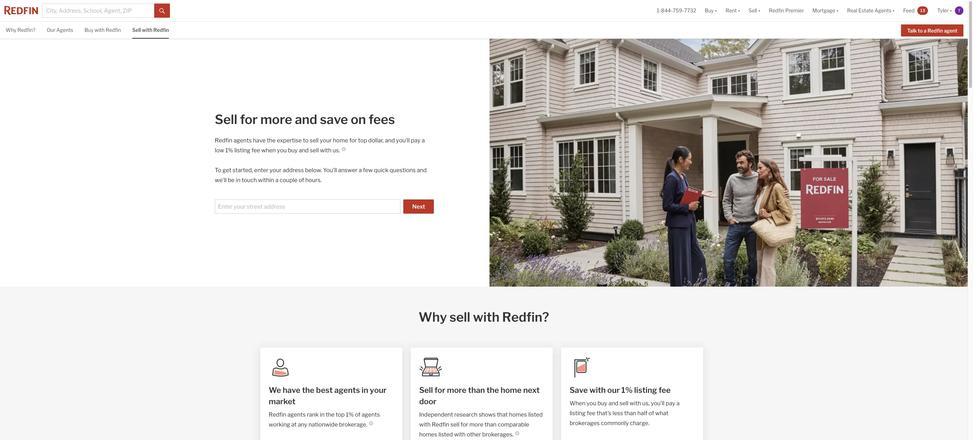 Task type: describe. For each thing, give the bounding box(es) containing it.
sell inside independent research shows that homes listed with redfin sell for more than comparable homes listed with other brokerages.
[[451, 422, 459, 429]]

with inside when you buy and sell with us, you'll pay a listing fee that's less than half of what brokerages commonly charge.
[[630, 401, 641, 407]]

hours.
[[305, 177, 322, 184]]

a inside when you buy and sell with us, you'll pay a listing fee that's less than half of what brokerages commonly charge.
[[677, 401, 680, 407]]

1 horizontal spatial homes
[[509, 412, 527, 419]]

us,
[[642, 401, 650, 407]]

more for and
[[260, 112, 292, 127]]

redfin agents have the expertise to sell your home for top dollar, and you'll pay a low 1% listing fee when you buy and sell with us.
[[215, 137, 425, 154]]

you inside the redfin agents have the expertise to sell your home for top dollar, and you'll pay a low 1% listing fee when you buy and sell with us.
[[277, 147, 287, 154]]

redfin down city, address, school, agent, zip search field
[[106, 27, 121, 33]]

pay inside the redfin agents have the expertise to sell your home for top dollar, and you'll pay a low 1% listing fee when you buy and sell with us.
[[411, 137, 421, 144]]

sell ▾
[[749, 8, 761, 14]]

top inside the redfin agents have the expertise to sell your home for top dollar, and you'll pay a low 1% listing fee when you buy and sell with us.
[[358, 137, 367, 144]]

sell for more than the home next door
[[419, 386, 540, 407]]

fees
[[369, 112, 395, 127]]

research
[[454, 412, 478, 419]]

user photo image
[[955, 6, 964, 15]]

2 horizontal spatial 1%
[[622, 386, 633, 395]]

have inside the redfin agents have the expertise to sell your home for top dollar, and you'll pay a low 1% listing fee when you buy and sell with us.
[[253, 137, 266, 144]]

charge.
[[630, 420, 650, 427]]

door
[[419, 397, 437, 407]]

below.
[[305, 167, 322, 174]]

real estate agents ▾ button
[[843, 0, 899, 21]]

sell for more than the home next door link
[[419, 385, 544, 408]]

illustration of a bag of money image
[[419, 357, 442, 379]]

buy with redfin
[[85, 27, 121, 33]]

agents inside we have the best agents in your market
[[334, 386, 360, 395]]

fee inside when you buy and sell with us, you'll pay a listing fee that's less than half of what brokerages commonly charge.
[[587, 410, 595, 417]]

us.
[[333, 147, 340, 154]]

sell for more and save on fees
[[215, 112, 395, 127]]

we
[[269, 386, 281, 395]]

buy ▾ button
[[701, 0, 721, 21]]

half
[[637, 410, 647, 417]]

7732
[[684, 8, 696, 14]]

few
[[363, 167, 373, 174]]

enter
[[254, 167, 268, 174]]

rent ▾ button
[[726, 0, 740, 21]]

nationwide
[[309, 422, 338, 429]]

sell with redfin
[[132, 27, 169, 33]]

than inside independent research shows that homes listed with redfin sell for more than comparable homes listed with other brokerages.
[[485, 422, 497, 429]]

agents up at
[[287, 412, 306, 419]]

to get started, enter your address below. you'll answer a few quick questions and we'll be in touch within a couple of hours.
[[215, 167, 427, 184]]

sell for sell with redfin
[[132, 27, 141, 33]]

less
[[613, 410, 623, 417]]

844-
[[661, 8, 673, 14]]

started,
[[233, 167, 253, 174]]

the inside the redfin agents have the expertise to sell your home for top dollar, and you'll pay a low 1% listing fee when you buy and sell with us.
[[267, 137, 276, 144]]

brokerage.
[[339, 422, 367, 429]]

an agent with customers in front of a redfin listing sign image
[[490, 39, 968, 287]]

independent
[[419, 412, 453, 419]]

working
[[269, 422, 290, 429]]

and inside to get started, enter your address below. you'll answer a few quick questions and we'll be in touch within a couple of hours.
[[417, 167, 427, 174]]

talk
[[907, 28, 917, 34]]

redfin agents rank in the top 1% of agents working at any nationwide brokerage.
[[269, 412, 380, 429]]

mortgage ▾ button
[[808, 0, 843, 21]]

touch
[[242, 177, 257, 184]]

redfin down "submit search" icon
[[153, 27, 169, 33]]

sell ▾ button
[[749, 0, 761, 21]]

mortgage
[[813, 8, 835, 14]]

top inside redfin agents rank in the top 1% of agents working at any nationwide brokerage.
[[336, 412, 345, 419]]

in inside we have the best agents in your market
[[362, 386, 368, 395]]

with inside sell with redfin link
[[142, 27, 152, 33]]

buy with redfin link
[[85, 22, 121, 38]]

dollar,
[[368, 137, 384, 144]]

talk to a redfin agent button
[[901, 24, 964, 36]]

you'll
[[323, 167, 337, 174]]

home inside sell for more than the home next door
[[501, 386, 522, 395]]

1 vertical spatial redfin?
[[502, 310, 549, 325]]

sell inside when you buy and sell with us, you'll pay a listing fee that's less than half of what brokerages commonly charge.
[[620, 401, 629, 407]]

redfin left agent
[[928, 28, 943, 34]]

and up the expertise
[[295, 112, 317, 127]]

next
[[412, 204, 425, 210]]

when
[[570, 401, 586, 407]]

▾ for tyler ▾
[[950, 8, 952, 14]]

fee inside the redfin agents have the expertise to sell your home for top dollar, and you'll pay a low 1% listing fee when you buy and sell with us.
[[252, 147, 260, 154]]

buy ▾
[[705, 8, 717, 14]]

a inside the redfin agents have the expertise to sell your home for top dollar, and you'll pay a low 1% listing fee when you buy and sell with us.
[[422, 137, 425, 144]]

and right dollar,
[[385, 137, 395, 144]]

expertise
[[277, 137, 302, 144]]

any
[[298, 422, 307, 429]]

buy for buy ▾
[[705, 8, 714, 14]]

we have the best agents in your market
[[269, 386, 387, 407]]

than inside when you buy and sell with us, you'll pay a listing fee that's less than half of what brokerages commonly charge.
[[624, 410, 636, 417]]

why sell with redfin?
[[419, 310, 549, 325]]

to
[[215, 167, 221, 174]]

answer
[[338, 167, 358, 174]]

talk to a redfin agent
[[907, 28, 958, 34]]

real estate agents ▾
[[847, 8, 895, 14]]

in inside redfin agents rank in the top 1% of agents working at any nationwide brokerage.
[[320, 412, 325, 419]]

redfin left premier
[[769, 8, 784, 14]]

brokerages.
[[482, 432, 514, 439]]

you'll inside when you buy and sell with us, you'll pay a listing fee that's less than half of what brokerages commonly charge.
[[651, 401, 665, 407]]

questions
[[390, 167, 416, 174]]

our agents
[[47, 27, 73, 33]]

our agents link
[[47, 22, 73, 38]]

the inside redfin agents rank in the top 1% of agents working at any nationwide brokerage.
[[326, 412, 335, 419]]

rent ▾ button
[[721, 0, 744, 21]]

premier
[[785, 8, 804, 14]]

have inside we have the best agents in your market
[[283, 386, 300, 395]]

quick
[[374, 167, 388, 174]]

sell for sell for more than the home next door
[[419, 386, 433, 395]]

brokerages
[[570, 420, 600, 427]]

2 horizontal spatial fee
[[659, 386, 671, 395]]

you inside when you buy and sell with us, you'll pay a listing fee that's less than half of what brokerages commonly charge.
[[587, 401, 596, 407]]

buy inside when you buy and sell with us, you'll pay a listing fee that's less than half of what brokerages commonly charge.
[[598, 401, 607, 407]]

1 vertical spatial homes
[[419, 432, 437, 439]]

mortgage ▾ button
[[813, 0, 839, 21]]

estate
[[859, 8, 874, 14]]

that
[[497, 412, 508, 419]]

real
[[847, 8, 858, 14]]

low
[[215, 147, 224, 154]]

real estate agents ▾ link
[[847, 0, 895, 21]]

next
[[523, 386, 540, 395]]

rent
[[726, 8, 737, 14]]

redfin premier button
[[765, 0, 808, 21]]

redfin inside the redfin agents have the expertise to sell your home for top dollar, and you'll pay a low 1% listing fee when you buy and sell with us.
[[215, 137, 232, 144]]

pay inside when you buy and sell with us, you'll pay a listing fee that's less than half of what brokerages commonly charge.
[[666, 401, 675, 407]]

feed
[[903, 8, 915, 14]]

disclaimer image
[[515, 432, 519, 436]]

independent research shows that homes listed with redfin sell for more than comparable homes listed with other brokerages.
[[419, 412, 543, 439]]

1-844-759-7732 link
[[657, 8, 696, 14]]

with inside the buy with redfin link
[[95, 27, 105, 33]]

buy inside the redfin agents have the expertise to sell your home for top dollar, and you'll pay a low 1% listing fee when you buy and sell with us.
[[288, 147, 298, 154]]

agents inside the redfin agents have the expertise to sell your home for top dollar, and you'll pay a low 1% listing fee when you buy and sell with us.
[[234, 137, 252, 144]]



Task type: vqa. For each thing, say whether or not it's contained in the screenshot.
Google "image"
no



Task type: locate. For each thing, give the bounding box(es) containing it.
get
[[223, 167, 231, 174]]

than
[[468, 386, 485, 395], [624, 410, 636, 417], [485, 422, 497, 429]]

0 horizontal spatial fee
[[252, 147, 260, 154]]

6 ▾ from the left
[[950, 8, 952, 14]]

1 horizontal spatial why
[[419, 310, 447, 325]]

that's
[[597, 410, 611, 417]]

0 vertical spatial buy
[[288, 147, 298, 154]]

disclaimer image for home
[[341, 147, 346, 151]]

0 vertical spatial you'll
[[396, 137, 410, 144]]

1 vertical spatial agents
[[56, 27, 73, 33]]

1 horizontal spatial fee
[[587, 410, 595, 417]]

2 horizontal spatial more
[[469, 422, 483, 429]]

1 horizontal spatial home
[[501, 386, 522, 395]]

listed up comparable
[[528, 412, 543, 419]]

tyler
[[937, 8, 949, 14]]

listed down independent at the bottom left of the page
[[439, 432, 453, 439]]

0 vertical spatial homes
[[509, 412, 527, 419]]

0 vertical spatial your
[[320, 137, 332, 144]]

listing
[[234, 147, 250, 154], [634, 386, 657, 395], [570, 410, 586, 417]]

1 vertical spatial buy
[[85, 27, 94, 33]]

for inside independent research shows that homes listed with redfin sell for more than comparable homes listed with other brokerages.
[[461, 422, 468, 429]]

▾ for mortgage ▾
[[836, 8, 839, 14]]

2 horizontal spatial listing
[[634, 386, 657, 395]]

fee up what
[[659, 386, 671, 395]]

to
[[918, 28, 923, 34], [303, 137, 309, 144]]

2 horizontal spatial in
[[362, 386, 368, 395]]

1 horizontal spatial in
[[320, 412, 325, 419]]

buy
[[288, 147, 298, 154], [598, 401, 607, 407]]

sell
[[749, 8, 757, 14], [132, 27, 141, 33], [215, 112, 237, 127], [419, 386, 433, 395]]

you right when
[[587, 401, 596, 407]]

and inside when you buy and sell with us, you'll pay a listing fee that's less than half of what brokerages commonly charge.
[[609, 401, 618, 407]]

of inside to get started, enter your address below. you'll answer a few quick questions and we'll be in touch within a couple of hours.
[[299, 177, 304, 184]]

redfin up working
[[269, 412, 286, 419]]

1 ▾ from the left
[[715, 8, 717, 14]]

than inside sell for more than the home next door
[[468, 386, 485, 395]]

agents inside real estate agents ▾ link
[[875, 8, 892, 14]]

home inside the redfin agents have the expertise to sell your home for top dollar, and you'll pay a low 1% listing fee when you buy and sell with us.
[[333, 137, 348, 144]]

address
[[283, 167, 304, 174]]

the inside we have the best agents in your market
[[302, 386, 314, 395]]

listing up 'started,'
[[234, 147, 250, 154]]

0 horizontal spatial you
[[277, 147, 287, 154]]

save
[[320, 112, 348, 127]]

to right talk
[[918, 28, 923, 34]]

more up the expertise
[[260, 112, 292, 127]]

0 vertical spatial top
[[358, 137, 367, 144]]

1% right our
[[622, 386, 633, 395]]

more
[[260, 112, 292, 127], [447, 386, 467, 395], [469, 422, 483, 429]]

2 vertical spatial than
[[485, 422, 497, 429]]

to right the expertise
[[303, 137, 309, 144]]

for inside sell for more than the home next door
[[435, 386, 445, 395]]

pay up questions in the left of the page
[[411, 137, 421, 144]]

commonly
[[601, 420, 629, 427]]

your inside to get started, enter your address below. you'll answer a few quick questions and we'll be in touch within a couple of hours.
[[270, 167, 282, 174]]

with inside the redfin agents have the expertise to sell your home for top dollar, and you'll pay a low 1% listing fee when you buy and sell with us.
[[320, 147, 331, 154]]

submit search image
[[159, 8, 165, 14]]

more inside independent research shows that homes listed with redfin sell for more than comparable homes listed with other brokerages.
[[469, 422, 483, 429]]

you down the expertise
[[277, 147, 287, 154]]

▾ left rent
[[715, 8, 717, 14]]

within
[[258, 177, 274, 184]]

1% inside redfin agents rank in the top 1% of agents working at any nationwide brokerage.
[[346, 412, 354, 419]]

your inside the redfin agents have the expertise to sell your home for top dollar, and you'll pay a low 1% listing fee when you buy and sell with us.
[[320, 137, 332, 144]]

1 horizontal spatial have
[[283, 386, 300, 395]]

sell up door at left
[[419, 386, 433, 395]]

0 vertical spatial why
[[6, 27, 16, 33]]

your inside we have the best agents in your market
[[370, 386, 387, 395]]

1% inside the redfin agents have the expertise to sell your home for top dollar, and you'll pay a low 1% listing fee when you buy and sell with us.
[[225, 147, 233, 154]]

and down the expertise
[[299, 147, 309, 154]]

homes down independent at the bottom left of the page
[[419, 432, 437, 439]]

1% right 'low'
[[225, 147, 233, 154]]

2 vertical spatial more
[[469, 422, 483, 429]]

buy up that's
[[598, 401, 607, 407]]

1 vertical spatial top
[[336, 412, 345, 419]]

0 vertical spatial buy
[[705, 8, 714, 14]]

fee up brokerages
[[587, 410, 595, 417]]

redfin?
[[17, 27, 35, 33], [502, 310, 549, 325]]

0 horizontal spatial listed
[[439, 432, 453, 439]]

you'll right dollar,
[[396, 137, 410, 144]]

1 horizontal spatial listed
[[528, 412, 543, 419]]

▾ right tyler
[[950, 8, 952, 14]]

0 horizontal spatial have
[[253, 137, 266, 144]]

1 vertical spatial your
[[270, 167, 282, 174]]

1% up brokerage.
[[346, 412, 354, 419]]

0 vertical spatial listing
[[234, 147, 250, 154]]

home left next
[[501, 386, 522, 395]]

shows
[[479, 412, 496, 419]]

be
[[228, 177, 235, 184]]

1-
[[657, 8, 661, 14]]

0 horizontal spatial listing
[[234, 147, 250, 154]]

0 vertical spatial listed
[[528, 412, 543, 419]]

1 horizontal spatial top
[[358, 137, 367, 144]]

5 ▾ from the left
[[893, 8, 895, 14]]

our
[[607, 386, 620, 395]]

1 vertical spatial you'll
[[651, 401, 665, 407]]

1%
[[225, 147, 233, 154], [622, 386, 633, 395], [346, 412, 354, 419]]

3 ▾ from the left
[[758, 8, 761, 14]]

1 horizontal spatial to
[[918, 28, 923, 34]]

agents up brokerage.
[[362, 412, 380, 419]]

on
[[351, 112, 366, 127]]

agents inside our agents link
[[56, 27, 73, 33]]

1 vertical spatial to
[[303, 137, 309, 144]]

sell ▾ button
[[744, 0, 765, 21]]

buy
[[705, 8, 714, 14], [85, 27, 94, 33]]

have
[[253, 137, 266, 144], [283, 386, 300, 395]]

0 horizontal spatial agents
[[56, 27, 73, 33]]

fee left when on the top of the page
[[252, 147, 260, 154]]

when
[[261, 147, 276, 154]]

0 vertical spatial you
[[277, 147, 287, 154]]

0 vertical spatial disclaimer image
[[341, 147, 346, 151]]

▾ right rent
[[738, 8, 740, 14]]

illustration of the best agents image
[[269, 357, 291, 379]]

1 horizontal spatial more
[[447, 386, 467, 395]]

buy down the expertise
[[288, 147, 298, 154]]

agent
[[944, 28, 958, 34]]

1 horizontal spatial of
[[355, 412, 360, 419]]

1 vertical spatial listing
[[634, 386, 657, 395]]

the inside sell for more than the home next door
[[487, 386, 499, 395]]

disclaimer image for agents
[[369, 422, 373, 426]]

0 vertical spatial have
[[253, 137, 266, 144]]

listed
[[528, 412, 543, 419], [439, 432, 453, 439]]

top left dollar,
[[358, 137, 367, 144]]

1 vertical spatial you
[[587, 401, 596, 407]]

▾ for buy ▾
[[715, 8, 717, 14]]

1 horizontal spatial pay
[[666, 401, 675, 407]]

sell inside dropdown button
[[749, 8, 757, 14]]

1 vertical spatial disclaimer image
[[369, 422, 373, 426]]

pay up what
[[666, 401, 675, 407]]

redfin down independent at the bottom left of the page
[[432, 422, 449, 429]]

disclaimer image right brokerage.
[[369, 422, 373, 426]]

more for than
[[447, 386, 467, 395]]

market
[[269, 397, 296, 407]]

top up brokerage.
[[336, 412, 345, 419]]

our
[[47, 27, 55, 33]]

0 horizontal spatial of
[[299, 177, 304, 184]]

to inside button
[[918, 28, 923, 34]]

listing inside when you buy and sell with us, you'll pay a listing fee that's less than half of what brokerages commonly charge.
[[570, 410, 586, 417]]

listing down when
[[570, 410, 586, 417]]

1 vertical spatial have
[[283, 386, 300, 395]]

buy inside dropdown button
[[705, 8, 714, 14]]

▾ right rent ▾ at top
[[758, 8, 761, 14]]

the
[[267, 137, 276, 144], [302, 386, 314, 395], [487, 386, 499, 395], [326, 412, 335, 419]]

2 vertical spatial fee
[[587, 410, 595, 417]]

1 vertical spatial home
[[501, 386, 522, 395]]

1 vertical spatial fee
[[659, 386, 671, 395]]

save
[[570, 386, 588, 395]]

why
[[6, 27, 16, 33], [419, 310, 447, 325]]

listing up us,
[[634, 386, 657, 395]]

more up research
[[447, 386, 467, 395]]

couple
[[280, 177, 298, 184]]

0 vertical spatial to
[[918, 28, 923, 34]]

0 vertical spatial than
[[468, 386, 485, 395]]

0 horizontal spatial homes
[[419, 432, 437, 439]]

buy down city, address, school, agent, zip search field
[[85, 27, 94, 33]]

0 vertical spatial fee
[[252, 147, 260, 154]]

with inside save with our 1% listing fee link
[[590, 386, 606, 395]]

why for why redfin?
[[6, 27, 16, 33]]

why redfin? link
[[6, 22, 35, 38]]

other
[[467, 432, 481, 439]]

save with our 1% listing fee link
[[570, 385, 695, 396]]

when you buy and sell with us, you'll pay a listing fee that's less than half of what brokerages commonly charge.
[[570, 401, 680, 427]]

1 horizontal spatial redfin?
[[502, 310, 549, 325]]

home up us.
[[333, 137, 348, 144]]

why for why sell with redfin?
[[419, 310, 447, 325]]

you'll up what
[[651, 401, 665, 407]]

comparable
[[498, 422, 529, 429]]

Enter your street address search field
[[215, 200, 401, 214]]

to inside the redfin agents have the expertise to sell your home for top dollar, and you'll pay a low 1% listing fee when you buy and sell with us.
[[303, 137, 309, 144]]

you'll inside the redfin agents have the expertise to sell your home for top dollar, and you'll pay a low 1% listing fee when you buy and sell with us.
[[396, 137, 410, 144]]

a inside button
[[924, 28, 927, 34]]

in
[[236, 177, 240, 184], [362, 386, 368, 395], [320, 412, 325, 419]]

0 horizontal spatial top
[[336, 412, 345, 419]]

sell right buy with redfin
[[132, 27, 141, 33]]

redfin inside redfin agents rank in the top 1% of agents working at any nationwide brokerage.
[[269, 412, 286, 419]]

1 vertical spatial listed
[[439, 432, 453, 439]]

the up when on the top of the page
[[267, 137, 276, 144]]

rent ▾
[[726, 8, 740, 14]]

2 vertical spatial in
[[320, 412, 325, 419]]

a
[[924, 28, 927, 34], [422, 137, 425, 144], [359, 167, 362, 174], [275, 177, 278, 184], [677, 401, 680, 407]]

▾ for rent ▾
[[738, 8, 740, 14]]

than down shows
[[485, 422, 497, 429]]

▾ right mortgage
[[836, 8, 839, 14]]

0 vertical spatial redfin?
[[17, 27, 35, 33]]

▾ for sell ▾
[[758, 8, 761, 14]]

2 vertical spatial your
[[370, 386, 387, 395]]

759-
[[673, 8, 684, 14]]

disclaimer image right us.
[[341, 147, 346, 151]]

at
[[291, 422, 297, 429]]

sell
[[310, 137, 319, 144], [310, 147, 319, 154], [450, 310, 470, 325], [620, 401, 629, 407], [451, 422, 459, 429]]

2 vertical spatial 1%
[[346, 412, 354, 419]]

1 vertical spatial pay
[[666, 401, 675, 407]]

homes up comparable
[[509, 412, 527, 419]]

1 vertical spatial 1%
[[622, 386, 633, 395]]

illustration of a yard sign image
[[570, 357, 592, 379]]

buy for buy with redfin
[[85, 27, 94, 33]]

sell for sell ▾
[[749, 8, 757, 14]]

0 vertical spatial 1%
[[225, 147, 233, 154]]

more inside sell for more than the home next door
[[447, 386, 467, 395]]

sell inside sell for more than the home next door
[[419, 386, 433, 395]]

1 vertical spatial than
[[624, 410, 636, 417]]

0 horizontal spatial disclaimer image
[[341, 147, 346, 151]]

the left best
[[302, 386, 314, 395]]

in inside to get started, enter your address below. you'll answer a few quick questions and we'll be in touch within a couple of hours.
[[236, 177, 240, 184]]

2 ▾ from the left
[[738, 8, 740, 14]]

2 vertical spatial listing
[[570, 410, 586, 417]]

0 horizontal spatial pay
[[411, 137, 421, 144]]

0 horizontal spatial buy
[[85, 27, 94, 33]]

redfin premier
[[769, 8, 804, 14]]

you
[[277, 147, 287, 154], [587, 401, 596, 407]]

2 horizontal spatial your
[[370, 386, 387, 395]]

why redfin?
[[6, 27, 35, 33]]

0 vertical spatial more
[[260, 112, 292, 127]]

with
[[95, 27, 105, 33], [142, 27, 152, 33], [320, 147, 331, 154], [473, 310, 500, 325], [590, 386, 606, 395], [630, 401, 641, 407], [419, 422, 431, 429], [454, 432, 466, 439]]

more up other on the bottom left of the page
[[469, 422, 483, 429]]

next button
[[404, 200, 434, 214]]

we have the best agents in your market link
[[269, 385, 394, 408]]

1 horizontal spatial listing
[[570, 410, 586, 417]]

fee
[[252, 147, 260, 154], [659, 386, 671, 395], [587, 410, 595, 417]]

of left hours. on the top left of the page
[[299, 177, 304, 184]]

0 vertical spatial pay
[[411, 137, 421, 144]]

of up brokerage.
[[355, 412, 360, 419]]

1 horizontal spatial you'll
[[651, 401, 665, 407]]

redfin up 'low'
[[215, 137, 232, 144]]

disclaimer image
[[341, 147, 346, 151], [369, 422, 373, 426]]

0 horizontal spatial redfin?
[[17, 27, 35, 33]]

0 horizontal spatial to
[[303, 137, 309, 144]]

▾ left feed
[[893, 8, 895, 14]]

pay
[[411, 137, 421, 144], [666, 401, 675, 407]]

have up market
[[283, 386, 300, 395]]

and right questions in the left of the page
[[417, 167, 427, 174]]

sell up 'low'
[[215, 112, 237, 127]]

of right half
[[649, 410, 654, 417]]

0 horizontal spatial home
[[333, 137, 348, 144]]

1 horizontal spatial buy
[[598, 401, 607, 407]]

for inside the redfin agents have the expertise to sell your home for top dollar, and you'll pay a low 1% listing fee when you buy and sell with us.
[[349, 137, 357, 144]]

1 vertical spatial in
[[362, 386, 368, 395]]

1 vertical spatial why
[[419, 310, 447, 325]]

buy ▾ button
[[705, 0, 717, 21]]

0 horizontal spatial in
[[236, 177, 240, 184]]

redfin
[[769, 8, 784, 14], [106, 27, 121, 33], [153, 27, 169, 33], [928, 28, 943, 34], [215, 137, 232, 144], [269, 412, 286, 419], [432, 422, 449, 429]]

tyler ▾
[[937, 8, 952, 14]]

4 ▾ from the left
[[836, 8, 839, 14]]

we'll
[[215, 177, 227, 184]]

have up when on the top of the page
[[253, 137, 266, 144]]

2 horizontal spatial of
[[649, 410, 654, 417]]

listing inside the redfin agents have the expertise to sell your home for top dollar, and you'll pay a low 1% listing fee when you buy and sell with us.
[[234, 147, 250, 154]]

agents right our
[[56, 27, 73, 33]]

the up shows
[[487, 386, 499, 395]]

13
[[920, 8, 925, 13]]

0 horizontal spatial buy
[[288, 147, 298, 154]]

rank
[[307, 412, 319, 419]]

what
[[655, 410, 668, 417]]

redfin inside independent research shows that homes listed with redfin sell for more than comparable homes listed with other brokerages.
[[432, 422, 449, 429]]

1 horizontal spatial agents
[[875, 8, 892, 14]]

0 horizontal spatial you'll
[[396, 137, 410, 144]]

than up research
[[468, 386, 485, 395]]

0 vertical spatial agents
[[875, 8, 892, 14]]

of inside when you buy and sell with us, you'll pay a listing fee that's less than half of what brokerages commonly charge.
[[649, 410, 654, 417]]

sell right rent ▾ at top
[[749, 8, 757, 14]]

buy right 7732
[[705, 8, 714, 14]]

agents right estate
[[875, 8, 892, 14]]

agents right best
[[334, 386, 360, 395]]

mortgage ▾
[[813, 8, 839, 14]]

0 horizontal spatial your
[[270, 167, 282, 174]]

the up nationwide
[[326, 412, 335, 419]]

0 horizontal spatial more
[[260, 112, 292, 127]]

1 horizontal spatial 1%
[[346, 412, 354, 419]]

than left half
[[624, 410, 636, 417]]

agents up 'started,'
[[234, 137, 252, 144]]

0 horizontal spatial 1%
[[225, 147, 233, 154]]

sell for sell for more and save on fees
[[215, 112, 237, 127]]

City, Address, School, Agent, ZIP search field
[[42, 4, 154, 18]]

0 vertical spatial in
[[236, 177, 240, 184]]

1 vertical spatial more
[[447, 386, 467, 395]]

1 vertical spatial buy
[[598, 401, 607, 407]]

1 horizontal spatial buy
[[705, 8, 714, 14]]

and up less
[[609, 401, 618, 407]]

best
[[316, 386, 333, 395]]

1 horizontal spatial you
[[587, 401, 596, 407]]

0 vertical spatial home
[[333, 137, 348, 144]]

of inside redfin agents rank in the top 1% of agents working at any nationwide brokerage.
[[355, 412, 360, 419]]

home
[[333, 137, 348, 144], [501, 386, 522, 395]]

0 horizontal spatial why
[[6, 27, 16, 33]]



